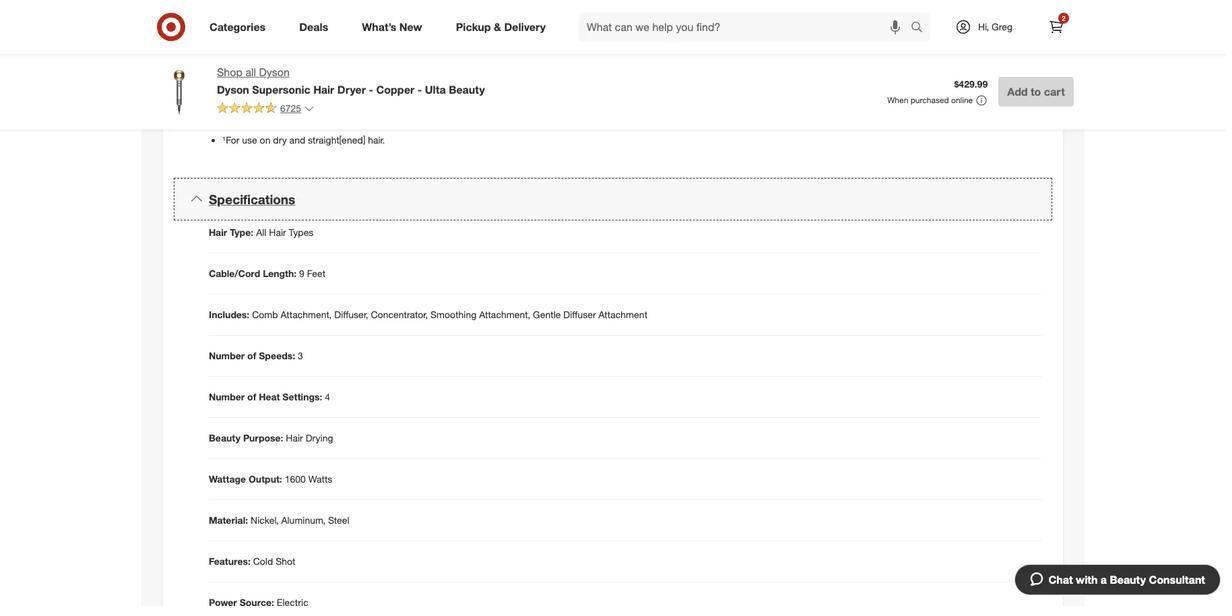 Task type: locate. For each thing, give the bounding box(es) containing it.
0 vertical spatial fast
[[347, 19, 363, 30]]

0 vertical spatial gentle
[[222, 116, 250, 127]]

1 vertical spatial number
[[209, 391, 245, 403]]

1 vertical spatial •
[[222, 51, 227, 62]]

fast for drying
[[339, 51, 355, 62]]

1 horizontal spatial beauty
[[449, 83, 485, 96]]

hair.
[[391, 83, 408, 95], [368, 134, 385, 146]]

1 horizontal spatial cold
[[461, 64, 479, 76]]

– inside • 3 speed settings – high for fast drying and styling, medium for regular drying, and low for diffusing.
[[303, 19, 309, 30]]

settings inside • 3 speed settings – high for fast drying and styling, medium for regular drying, and low for diffusing.
[[267, 19, 300, 30]]

1 vertical spatial medium
[[437, 51, 471, 62]]

• 3 speed settings – high for fast drying and styling, medium for regular drying, and low for diffusing.
[[222, 19, 606, 43]]

hair
[[529, 64, 545, 76]]

1 vertical spatial of
[[247, 391, 256, 403]]

What can we help you find? suggestions appear below search field
[[579, 12, 915, 42]]

1 vertical spatial styling,
[[405, 51, 434, 62]]

and
[[395, 19, 410, 30], [559, 19, 575, 30], [386, 51, 402, 62], [281, 64, 297, 76], [340, 64, 356, 76], [290, 134, 306, 146]]

• up 'shop'
[[222, 51, 227, 62]]

cold right constant
[[461, 64, 479, 76]]

- left the
[[369, 83, 373, 96]]

high inside • 3 speed settings – high for fast drying and styling, medium for regular drying, and low for diffusing.
[[311, 19, 331, 30]]

medium up constant
[[437, 51, 471, 62]]

speed
[[238, 19, 264, 30]]

wide-
[[319, 116, 344, 127]]

settings for diffusing.
[[267, 19, 300, 30]]

0 vertical spatial diffuser,
[[559, 102, 593, 114]]

drying left new
[[365, 19, 392, 30]]

1 horizontal spatial 3
[[298, 350, 303, 362]]

of left speeds: on the left of the page
[[247, 350, 256, 362]]

beauty
[[449, 83, 485, 96], [209, 432, 241, 444], [1111, 573, 1147, 586]]

high inside the • 4 heat settings – high for fast drying and styling, medium for regular drying, low for cooler drying and diffusing, and a cold shot for constant cold to set your hair after styling.
[[303, 51, 323, 62]]

image of dyson supersonic hair dryer - copper - ulta beauty image
[[152, 65, 206, 119]]

supersonic
[[252, 83, 311, 96]]

cold
[[253, 556, 273, 567]]

copper
[[376, 83, 415, 96]]

0 horizontal spatial low
[[551, 51, 565, 62]]

2 horizontal spatial dyson
[[299, 102, 326, 114]]

styling, up the • 4 heat settings – high for fast drying and styling, medium for regular drying, low for cooler drying and diffusing, and a cold shot for constant cold to set your hair after styling.
[[413, 19, 442, 30]]

6725
[[280, 102, 301, 114]]

on
[[260, 134, 271, 146]]

hair down diffusing, on the left top of page
[[314, 83, 335, 96]]

1 of from the top
[[247, 350, 256, 362]]

0 vertical spatial beauty
[[449, 83, 485, 96]]

1 horizontal spatial -
[[418, 83, 422, 96]]

regular inside • 3 speed settings – high for fast drying and styling, medium for regular drying, and low for diffusing.
[[496, 19, 525, 30]]

0 horizontal spatial a
[[358, 64, 363, 76]]

medium inside • 3 speed settings – high for fast drying and styling, medium for regular drying, and low for diffusing.
[[445, 19, 479, 30]]

&
[[494, 20, 502, 33]]

0 vertical spatial a
[[358, 64, 363, 76]]

number of heat settings: 4
[[209, 391, 330, 403]]

settings right speed on the top of the page
[[267, 19, 300, 30]]

number down includes:
[[209, 350, 245, 362]]

1 horizontal spatial set
[[493, 64, 506, 76]]

1 - from the left
[[369, 83, 373, 96]]

fast
[[347, 19, 363, 30], [339, 51, 355, 62]]

fast right deals link
[[347, 19, 363, 30]]

drying for drying
[[357, 51, 384, 62]]

1 vertical spatial fast
[[339, 51, 355, 62]]

0 vertical spatial •
[[222, 19, 227, 30]]

0 vertical spatial number
[[209, 350, 245, 362]]

high for drying
[[303, 51, 323, 62]]

specifications button
[[174, 178, 1053, 221]]

drying, up hair
[[520, 51, 548, 62]]

styling, inside • 3 speed settings – high for fast drying and styling, medium for regular drying, and low for diffusing.
[[413, 19, 442, 30]]

• inside the • 4 heat settings – high for fast drying and styling, medium for regular drying, low for cooler drying and diffusing, and a cold shot for constant cold to set your hair after styling.
[[222, 51, 227, 62]]

smoothing
[[431, 309, 477, 320]]

medium
[[445, 19, 479, 30], [437, 51, 471, 62]]

0 vertical spatial to
[[482, 64, 490, 76]]

styling,
[[413, 19, 442, 30], [405, 51, 434, 62]]

0 vertical spatial attachment,
[[417, 102, 468, 114]]

hair inside "shop all dyson dyson supersonic hair dryer - copper - ulta beauty"
[[314, 83, 335, 96]]

set inside the • 4 heat settings – high for fast drying and styling, medium for regular drying, low for cooler drying and diffusing, and a cold shot for constant cold to set your hair after styling.
[[493, 64, 506, 76]]

4
[[230, 51, 235, 62], [325, 391, 330, 403]]

drying, right &
[[528, 19, 556, 30]]

settings right heat
[[259, 51, 292, 62]]

contains:
[[258, 102, 297, 114]]

1 horizontal spatial to
[[1031, 85, 1042, 98]]

number for number of heat settings: 4
[[209, 391, 245, 403]]

low up styling.
[[578, 19, 592, 30]]

attachment, right smoothing
[[479, 309, 531, 320]]

hair left type:
[[209, 227, 227, 238]]

1 • from the top
[[222, 19, 227, 30]]

1 horizontal spatial diffuser,
[[559, 102, 593, 114]]

1 vertical spatial regular
[[488, 51, 517, 62]]

drying up ions:
[[252, 64, 278, 76]]

2 • from the top
[[222, 51, 227, 62]]

0 horizontal spatial set
[[243, 102, 255, 114]]

0 vertical spatial of
[[247, 350, 256, 362]]

a inside button
[[1101, 573, 1108, 586]]

shot
[[276, 556, 296, 567]]

1 vertical spatial diffuser,
[[335, 309, 369, 320]]

cold up in
[[366, 64, 384, 76]]

gentle down this
[[222, 116, 250, 127]]

a
[[358, 64, 363, 76], [1101, 573, 1108, 586]]

cart
[[1045, 85, 1066, 98]]

add to cart
[[1008, 85, 1066, 98]]

gentle
[[222, 116, 250, 127], [533, 309, 561, 320]]

1 vertical spatial high
[[303, 51, 323, 62]]

4 right settings:
[[325, 391, 330, 403]]

what's new link
[[351, 12, 439, 42]]

material: nickel, aluminum, steel
[[209, 515, 350, 526]]

1 vertical spatial a
[[1101, 573, 1108, 586]]

diffuser, down styling.
[[559, 102, 593, 114]]

drying, inside • 3 speed settings – high for fast drying and styling, medium for regular drying, and low for diffusing.
[[528, 19, 556, 30]]

0 vertical spatial set
[[493, 64, 506, 76]]

1 vertical spatial 3
[[298, 350, 303, 362]]

dyson inside the this set contains: dyson supersonic, flyaway attachment, styling concentrator, diffuser, gentle air attachment, wide-tooth comb
[[299, 102, 326, 114]]

cold
[[366, 64, 384, 76], [461, 64, 479, 76]]

regular up your
[[488, 51, 517, 62]]

0 vertical spatial regular
[[496, 19, 525, 30]]

0 horizontal spatial diffuser,
[[335, 309, 369, 320]]

medium inside the • 4 heat settings – high for fast drying and styling, medium for regular drying, low for cooler drying and diffusing, and a cold shot for constant cold to set your hair after styling.
[[437, 51, 471, 62]]

number
[[209, 350, 245, 362], [209, 391, 245, 403]]

search button
[[905, 12, 938, 44]]

ions:
[[262, 83, 283, 95]]

chat with a beauty consultant
[[1049, 573, 1206, 586]]

all
[[246, 65, 256, 79]]

1 vertical spatial –
[[295, 51, 300, 62]]

1 horizontal spatial a
[[1101, 573, 1108, 586]]

gentle left diffuser
[[533, 309, 561, 320]]

attachment, right comb
[[281, 309, 332, 320]]

1 vertical spatial settings
[[259, 51, 292, 62]]

what's
[[362, 20, 397, 33]]

1 horizontal spatial attachment,
[[479, 309, 531, 320]]

2 vertical spatial drying
[[252, 64, 278, 76]]

styling, inside the • 4 heat settings – high for fast drying and styling, medium for regular drying, low for cooler drying and diffusing, and a cold shot for constant cold to set your hair after styling.
[[405, 51, 434, 62]]

0 horizontal spatial hair.
[[368, 134, 385, 146]]

length:
[[263, 268, 297, 279]]

chat
[[1049, 573, 1074, 586]]

0 horizontal spatial attachment,
[[281, 309, 332, 320]]

medium for and
[[445, 19, 479, 30]]

1600
[[285, 473, 306, 485]]

to
[[482, 64, 490, 76], [1031, 85, 1042, 98]]

1 vertical spatial 4
[[325, 391, 330, 403]]

0 vertical spatial hair.
[[391, 83, 408, 95]]

fast inside the • 4 heat settings – high for fast drying and styling, medium for regular drying, low for cooler drying and diffusing, and a cold shot for constant cold to set your hair after styling.
[[339, 51, 355, 62]]

drying up "shop all dyson dyson supersonic hair dryer - copper - ulta beauty"
[[357, 51, 384, 62]]

– for diffusing.
[[303, 19, 309, 30]]

set
[[493, 64, 506, 76], [243, 102, 255, 114]]

•
[[222, 19, 227, 30], [222, 51, 227, 62]]

a right with
[[1101, 573, 1108, 586]]

to right add
[[1031, 85, 1042, 98]]

styling, for and
[[413, 19, 442, 30]]

0 horizontal spatial gentle
[[222, 116, 250, 127]]

diffusing,
[[299, 64, 337, 76]]

beauty up styling
[[449, 83, 485, 96]]

beauty right with
[[1111, 573, 1147, 586]]

1 vertical spatial gentle
[[533, 309, 561, 320]]

0 horizontal spatial 3
[[230, 19, 235, 30]]

2 - from the left
[[418, 83, 422, 96]]

4 inside the • 4 heat settings – high for fast drying and styling, medium for regular drying, low for cooler drying and diffusing, and a cold shot for constant cold to set your hair after styling.
[[230, 51, 235, 62]]

ulta
[[425, 83, 446, 96]]

a inside the • 4 heat settings – high for fast drying and styling, medium for regular drying, low for cooler drying and diffusing, and a cold shot for constant cold to set your hair after styling.
[[358, 64, 363, 76]]

1 horizontal spatial dyson
[[259, 65, 290, 79]]

dyson down 'negative ions: help reduce static in the hair.'
[[299, 102, 326, 114]]

0 horizontal spatial cold
[[366, 64, 384, 76]]

use
[[242, 134, 257, 146]]

dyson
[[259, 65, 290, 79], [217, 83, 249, 96], [299, 102, 326, 114]]

regular right pickup
[[496, 19, 525, 30]]

shop
[[217, 65, 243, 79]]

fast inside • 3 speed settings – high for fast drying and styling, medium for regular drying, and low for diffusing.
[[347, 19, 363, 30]]

attachment, down 6725
[[266, 116, 316, 127]]

wattage
[[209, 473, 246, 485]]

0 vertical spatial styling,
[[413, 19, 442, 30]]

a up static
[[358, 64, 363, 76]]

0 vertical spatial low
[[578, 19, 592, 30]]

hair type: all hair types
[[209, 227, 314, 238]]

wattage output: 1600 watts
[[209, 473, 333, 485]]

1 vertical spatial low
[[551, 51, 565, 62]]

after
[[547, 64, 567, 76]]

reduce
[[307, 83, 337, 95]]

0 vertical spatial medium
[[445, 19, 479, 30]]

constant
[[422, 64, 458, 76]]

- left ulta
[[418, 83, 422, 96]]

hair. down comb
[[368, 134, 385, 146]]

output:
[[249, 473, 282, 485]]

1 horizontal spatial low
[[578, 19, 592, 30]]

0 vertical spatial settings
[[267, 19, 300, 30]]

1 vertical spatial dyson
[[217, 83, 249, 96]]

3 up the diffusing.
[[230, 19, 235, 30]]

beauty left purpose: on the bottom of the page
[[209, 432, 241, 444]]

4 up cooler
[[230, 51, 235, 62]]

0 vertical spatial drying
[[365, 19, 392, 30]]

0 vertical spatial 4
[[230, 51, 235, 62]]

diffuser, left concentrator,
[[335, 309, 369, 320]]

1 vertical spatial to
[[1031, 85, 1042, 98]]

set up air
[[243, 102, 255, 114]]

0 vertical spatial –
[[303, 19, 309, 30]]

deals
[[299, 20, 328, 33]]

number for number of speeds: 3
[[209, 350, 245, 362]]

beauty inside button
[[1111, 573, 1147, 586]]

drying inside • 3 speed settings – high for fast drying and styling, medium for regular drying, and low for diffusing.
[[365, 19, 392, 30]]

hair right all
[[269, 227, 286, 238]]

high
[[311, 19, 331, 30], [303, 51, 323, 62]]

regular
[[496, 19, 525, 30], [488, 51, 517, 62]]

0 horizontal spatial –
[[295, 51, 300, 62]]

hair left drying
[[286, 432, 303, 444]]

drying, inside the • 4 heat settings – high for fast drying and styling, medium for regular drying, low for cooler drying and diffusing, and a cold shot for constant cold to set your hair after styling.
[[520, 51, 548, 62]]

– inside the • 4 heat settings – high for fast drying and styling, medium for regular drying, low for cooler drying and diffusing, and a cold shot for constant cold to set your hair after styling.
[[295, 51, 300, 62]]

to left your
[[482, 64, 490, 76]]

watts
[[309, 473, 333, 485]]

deals link
[[288, 12, 345, 42]]

1 vertical spatial hair.
[[368, 134, 385, 146]]

dyson up ions:
[[259, 65, 290, 79]]

1 horizontal spatial hair.
[[391, 83, 408, 95]]

fast up "shop all dyson dyson supersonic hair dryer - copper - ulta beauty"
[[339, 51, 355, 62]]

1 horizontal spatial –
[[303, 19, 309, 30]]

types
[[289, 227, 314, 238]]

0 horizontal spatial beauty
[[209, 432, 241, 444]]

drying
[[306, 432, 333, 444]]

pickup & delivery
[[456, 20, 546, 33]]

drying, for and
[[528, 19, 556, 30]]

greg
[[992, 21, 1013, 32]]

0 vertical spatial drying,
[[528, 19, 556, 30]]

9
[[299, 268, 305, 279]]

settings inside the • 4 heat settings – high for fast drying and styling, medium for regular drying, low for cooler drying and diffusing, and a cold shot for constant cold to set your hair after styling.
[[259, 51, 292, 62]]

0 horizontal spatial attachment,
[[266, 116, 316, 127]]

0 horizontal spatial to
[[482, 64, 490, 76]]

2 number from the top
[[209, 391, 245, 403]]

settings for drying
[[259, 51, 292, 62]]

0 horizontal spatial -
[[369, 83, 373, 96]]

what's new
[[362, 20, 422, 33]]

dyson down 'shop'
[[217, 83, 249, 96]]

–
[[303, 19, 309, 30], [295, 51, 300, 62]]

3 right speeds: on the left of the page
[[298, 350, 303, 362]]

low up after
[[551, 51, 565, 62]]

• inside • 3 speed settings – high for fast drying and styling, medium for regular drying, and low for diffusing.
[[222, 19, 227, 30]]

hi,
[[979, 21, 990, 32]]

styling, up constant
[[405, 51, 434, 62]]

regular for low
[[488, 51, 517, 62]]

3
[[230, 19, 235, 30], [298, 350, 303, 362]]

attachment, down ulta
[[417, 102, 468, 114]]

attachment,
[[417, 102, 468, 114], [266, 116, 316, 127]]

of left heat
[[247, 391, 256, 403]]

1 vertical spatial set
[[243, 102, 255, 114]]

• up the diffusing.
[[222, 19, 227, 30]]

2 vertical spatial beauty
[[1111, 573, 1147, 586]]

air
[[253, 116, 263, 127]]

0 horizontal spatial 4
[[230, 51, 235, 62]]

2 vertical spatial dyson
[[299, 102, 326, 114]]

1 number from the top
[[209, 350, 245, 362]]

1 vertical spatial drying,
[[520, 51, 548, 62]]

0 horizontal spatial dyson
[[217, 83, 249, 96]]

2 of from the top
[[247, 391, 256, 403]]

1 vertical spatial drying
[[357, 51, 384, 62]]

medium left &
[[445, 19, 479, 30]]

drying, for low
[[520, 51, 548, 62]]

static
[[339, 83, 362, 95]]

0 vertical spatial high
[[311, 19, 331, 30]]

hair. right the
[[391, 83, 408, 95]]

regular for and
[[496, 19, 525, 30]]

includes: comb attachment, diffuser, concentrator, smoothing attachment, gentle diffuser attachment
[[209, 309, 648, 320]]

set left your
[[493, 64, 506, 76]]

regular inside the • 4 heat settings – high for fast drying and styling, medium for regular drying, low for cooler drying and diffusing, and a cold shot for constant cold to set your hair after styling.
[[488, 51, 517, 62]]

0 vertical spatial 3
[[230, 19, 235, 30]]

number left heat
[[209, 391, 245, 403]]

2 horizontal spatial beauty
[[1111, 573, 1147, 586]]

settings
[[267, 19, 300, 30], [259, 51, 292, 62]]

delivery
[[505, 20, 546, 33]]



Task type: describe. For each thing, give the bounding box(es) containing it.
straight[ened]
[[308, 134, 366, 146]]

of for heat
[[247, 391, 256, 403]]

dryer
[[338, 83, 366, 96]]

help
[[285, 83, 305, 95]]

concentrator,
[[501, 102, 557, 114]]

categories link
[[198, 12, 283, 42]]

3 inside • 3 speed settings – high for fast drying and styling, medium for regular drying, and low for diffusing.
[[230, 19, 235, 30]]

high for diffusing.
[[311, 19, 331, 30]]

1 cold from the left
[[366, 64, 384, 76]]

heat
[[238, 51, 256, 62]]

feet
[[307, 268, 326, 279]]

dyson for set
[[299, 102, 326, 114]]

purchased
[[911, 95, 950, 105]]

¹for
[[222, 134, 240, 146]]

negative
[[222, 83, 260, 95]]

gentle inside the this set contains: dyson supersonic, flyaway attachment, styling concentrator, diffuser, gentle air attachment, wide-tooth comb
[[222, 116, 250, 127]]

• 4 heat settings – high for fast drying and styling, medium for regular drying, low for cooler drying and diffusing, and a cold shot for constant cold to set your hair after styling.
[[222, 51, 599, 76]]

with
[[1077, 573, 1098, 586]]

cooler
[[222, 64, 249, 76]]

to inside button
[[1031, 85, 1042, 98]]

low inside • 3 speed settings – high for fast drying and styling, medium for regular drying, and low for diffusing.
[[578, 19, 592, 30]]

diffusing.
[[222, 32, 260, 43]]

1 vertical spatial beauty
[[209, 432, 241, 444]]

chat with a beauty consultant button
[[1015, 564, 1221, 595]]

supersonic,
[[328, 102, 379, 114]]

fast for diffusing.
[[347, 19, 363, 30]]

attachment
[[599, 309, 648, 320]]

comb
[[252, 309, 278, 320]]

settings:
[[283, 391, 323, 403]]

categories
[[210, 20, 266, 33]]

set inside the this set contains: dyson supersonic, flyaway attachment, styling concentrator, diffuser, gentle air attachment, wide-tooth comb
[[243, 102, 255, 114]]

• for • 3 speed settings – high for fast drying and styling, medium for regular drying, and low for diffusing.
[[222, 19, 227, 30]]

2 cold from the left
[[461, 64, 479, 76]]

number of speeds: 3
[[209, 350, 303, 362]]

consultant
[[1150, 573, 1206, 586]]

styling
[[470, 102, 499, 114]]

• for • 4 heat settings – high for fast drying and styling, medium for regular drying, low for cooler drying and diffusing, and a cold shot for constant cold to set your hair after styling.
[[222, 51, 227, 62]]

tooth
[[344, 116, 366, 127]]

dry
[[273, 134, 287, 146]]

features: cold shot
[[209, 556, 296, 567]]

6725 link
[[217, 102, 315, 117]]

steel
[[328, 515, 350, 526]]

flyaway
[[381, 102, 415, 114]]

low inside the • 4 heat settings – high for fast drying and styling, medium for regular drying, low for cooler drying and diffusing, and a cold shot for constant cold to set your hair after styling.
[[551, 51, 565, 62]]

cable/cord length: 9 feet
[[209, 268, 326, 279]]

$429.99
[[955, 78, 988, 90]]

¹for use on dry and straight[ened] hair.
[[222, 134, 385, 146]]

pickup
[[456, 20, 491, 33]]

cable/cord
[[209, 268, 260, 279]]

0 vertical spatial dyson
[[259, 65, 290, 79]]

styling.
[[569, 64, 599, 76]]

the
[[375, 83, 388, 95]]

this
[[222, 102, 240, 114]]

styling, for low
[[405, 51, 434, 62]]

– for drying
[[295, 51, 300, 62]]

of for speeds:
[[247, 350, 256, 362]]

type:
[[230, 227, 254, 238]]

new
[[400, 20, 422, 33]]

when
[[888, 95, 909, 105]]

heat
[[259, 391, 280, 403]]

nickel,
[[251, 515, 279, 526]]

beauty inside "shop all dyson dyson supersonic hair dryer - copper - ulta beauty"
[[449, 83, 485, 96]]

1 attachment, from the left
[[281, 309, 332, 320]]

2
[[1063, 14, 1066, 22]]

diffuser
[[564, 309, 596, 320]]

shot
[[387, 64, 405, 76]]

diffuser, inside the this set contains: dyson supersonic, flyaway attachment, styling concentrator, diffuser, gentle air attachment, wide-tooth comb
[[559, 102, 593, 114]]

1 horizontal spatial 4
[[325, 391, 330, 403]]

speeds:
[[259, 350, 295, 362]]

2 attachment, from the left
[[479, 309, 531, 320]]

1 vertical spatial attachment,
[[266, 116, 316, 127]]

beauty purpose: hair drying
[[209, 432, 333, 444]]

negative ions: help reduce static in the hair.
[[222, 83, 408, 95]]

1 horizontal spatial gentle
[[533, 309, 561, 320]]

material:
[[209, 515, 248, 526]]

search
[[905, 21, 938, 35]]

concentrator,
[[371, 309, 428, 320]]

this set contains: dyson supersonic, flyaway attachment, styling concentrator, diffuser, gentle air attachment, wide-tooth comb
[[222, 102, 593, 127]]

shop all dyson dyson supersonic hair dryer - copper - ulta beauty
[[217, 65, 485, 96]]

aluminum,
[[281, 515, 326, 526]]

specifications
[[209, 191, 295, 207]]

when purchased online
[[888, 95, 974, 105]]

2 link
[[1042, 12, 1072, 42]]

drying for diffusing.
[[365, 19, 392, 30]]

purpose:
[[243, 432, 283, 444]]

in
[[365, 83, 372, 95]]

your
[[508, 64, 527, 76]]

online
[[952, 95, 974, 105]]

dyson for all
[[217, 83, 249, 96]]

hi, greg
[[979, 21, 1013, 32]]

to inside the • 4 heat settings – high for fast drying and styling, medium for regular drying, low for cooler drying and diffusing, and a cold shot for constant cold to set your hair after styling.
[[482, 64, 490, 76]]

medium for low
[[437, 51, 471, 62]]

1 horizontal spatial attachment,
[[417, 102, 468, 114]]

all
[[256, 227, 267, 238]]



Task type: vqa. For each thing, say whether or not it's contained in the screenshot.
'DEALS'
yes



